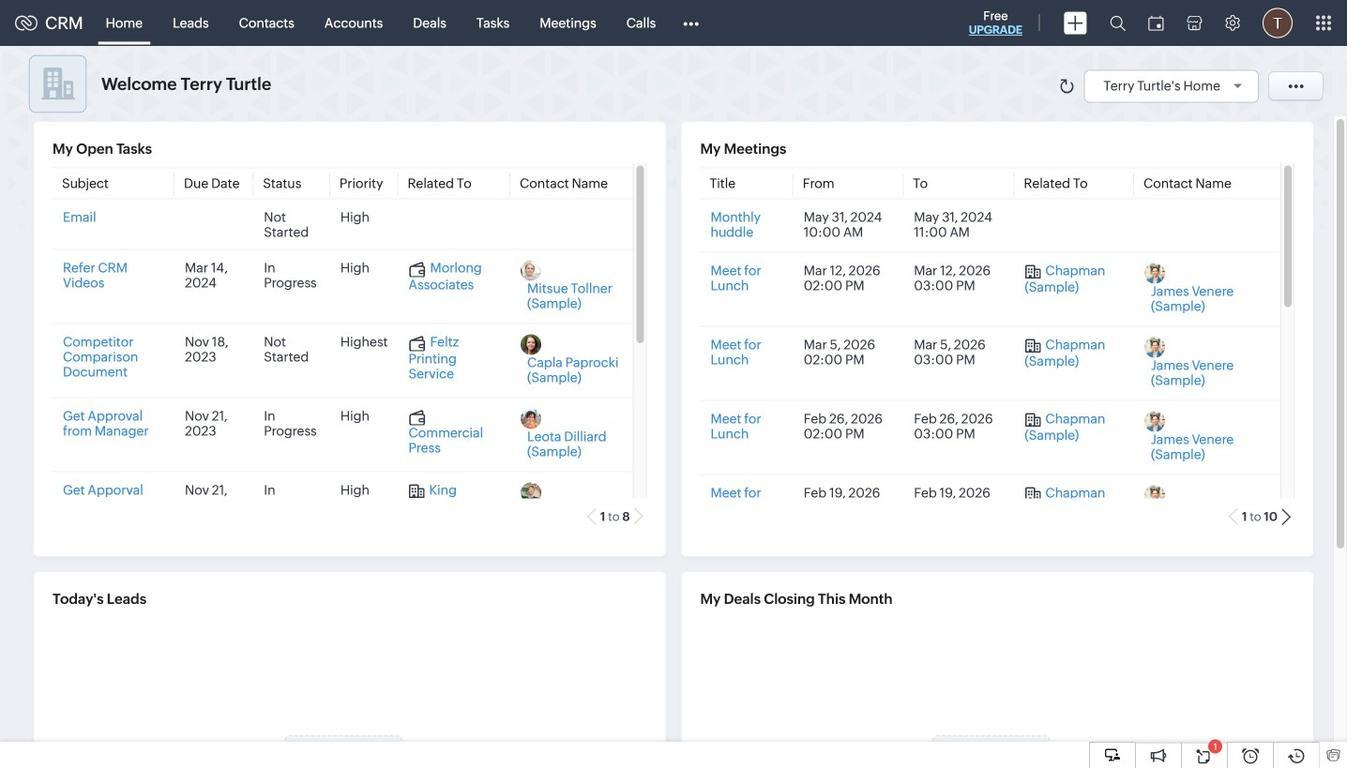 Task type: vqa. For each thing, say whether or not it's contained in the screenshot.
Create Menu image
yes



Task type: describe. For each thing, give the bounding box(es) containing it.
calendar image
[[1148, 15, 1164, 30]]

search image
[[1110, 15, 1126, 31]]

profile element
[[1251, 0, 1304, 45]]

logo image
[[15, 15, 38, 30]]

create menu image
[[1064, 12, 1087, 34]]



Task type: locate. For each thing, give the bounding box(es) containing it.
Other Modules field
[[671, 8, 711, 38]]

profile image
[[1263, 8, 1293, 38]]

search element
[[1098, 0, 1137, 46]]

create menu element
[[1053, 0, 1098, 45]]



